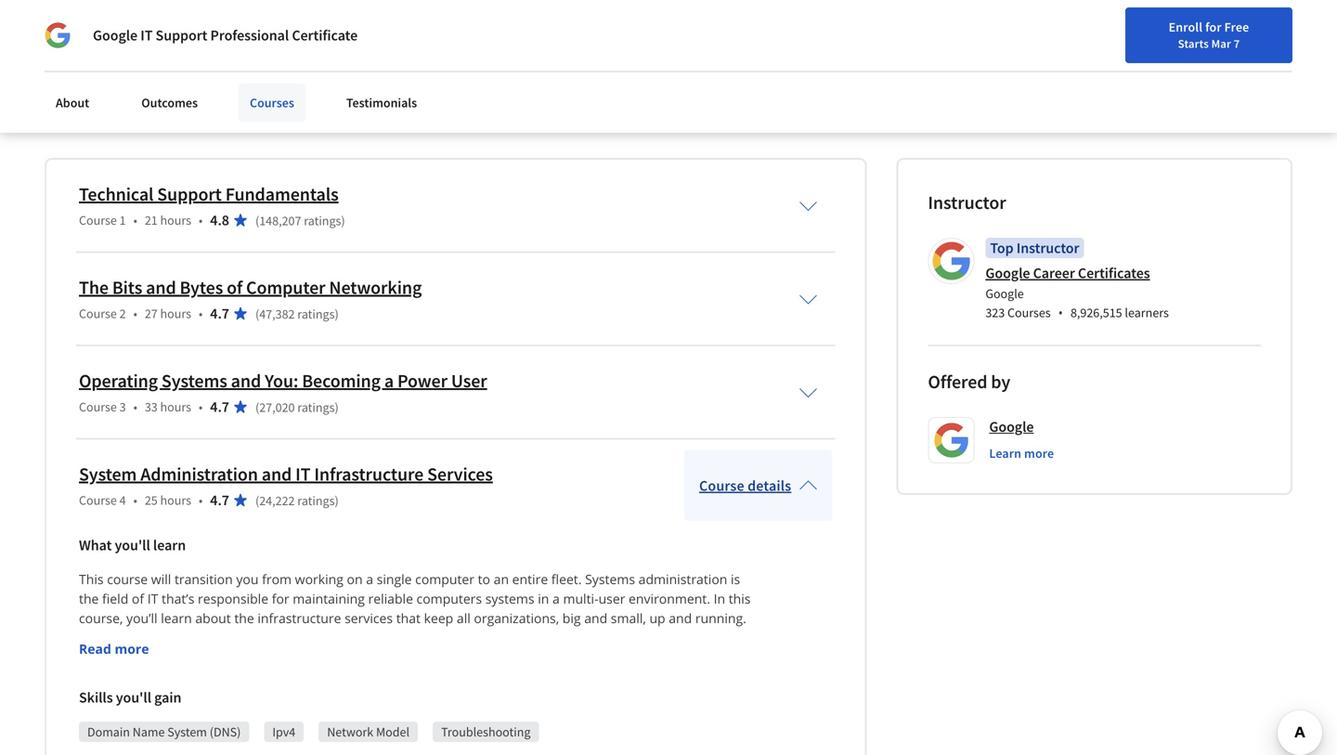 Task type: describe. For each thing, give the bounding box(es) containing it.
0 vertical spatial in
[[538, 590, 549, 608]]

learn concrete skills that top employers are hiring for right now.
[[45, 79, 439, 98]]

google career certificates image
[[931, 241, 972, 282]]

to left recover
[[607, 668, 619, 686]]

( 27,020 ratings )
[[255, 399, 339, 416]]

log in link
[[1197, 19, 1249, 41]]

typical
[[483, 629, 522, 647]]

infrastructure
[[314, 463, 424, 486]]

multi-
[[563, 590, 599, 608]]

is
[[731, 571, 741, 588]]

course for the bits and bytes of computer networking
[[79, 305, 117, 322]]

0 horizontal spatial systems
[[162, 369, 227, 393]]

encryption
[[195, 42, 263, 61]]

cloud inside the network protocols, cloud computing, windows operating system, linux command line, systems administration, encryption algorithms and techniques, and more.
[[318, 20, 353, 38]]

technical
[[79, 183, 154, 206]]

bits
[[112, 276, 142, 299]]

system administration and it infrastructure services link
[[79, 463, 493, 486]]

and up the 27
[[146, 276, 176, 299]]

servers
[[518, 649, 562, 666]]

user
[[451, 369, 487, 393]]

how down understand
[[333, 649, 359, 666]]

a left 'power'
[[384, 369, 394, 393]]

0 vertical spatial your
[[1098, 21, 1123, 38]]

technical support fundamentals link
[[79, 183, 339, 206]]

your inside this course will transition you from working on a single computer to an entire fleet. systems administration is the field of it that's responsible for maintaining reliable computers systems in a multi-user environment. in this course, you'll learn about the infrastructure services that keep all organizations, big and small, up and running. we'll deep dive on cloud so that you'll understand everything from typical cloud infrastructure setups to how to manage cloud resources. you'll also learn how to manage and configure servers and how to use industry tools to manage computers, user information, and user productivity. finally, you'll learn how to recover your organization's it infrastructure in the event of a disaster.
[[672, 668, 700, 686]]

setups
[[649, 629, 689, 647]]

cloud down about at bottom left
[[192, 629, 225, 647]]

and up 24,222
[[262, 463, 292, 486]]

course 2 • 27 hours •
[[79, 305, 203, 322]]

technical support fundamentals
[[79, 183, 339, 206]]

2 horizontal spatial you'll
[[508, 668, 540, 686]]

a down fleet.
[[553, 590, 560, 608]]

google inside google learn more
[[990, 418, 1034, 436]]

deep
[[110, 629, 141, 647]]

google up 323
[[986, 285, 1024, 302]]

manage down we'll
[[79, 649, 128, 666]]

and up productivity.
[[430, 649, 454, 666]]

a left single
[[366, 571, 373, 588]]

course details button
[[685, 450, 833, 521]]

find your new career link
[[1062, 19, 1197, 42]]

right
[[377, 79, 406, 98]]

line,
[[706, 20, 733, 38]]

concrete
[[83, 79, 136, 98]]

employers
[[226, 79, 291, 98]]

it right coursera image
[[141, 26, 153, 45]]

0 horizontal spatial instructor
[[928, 191, 1007, 214]]

gain
[[154, 689, 182, 707]]

about
[[56, 94, 89, 111]]

3
[[119, 399, 126, 415]]

2 vertical spatial the
[[283, 688, 302, 705]]

for right join
[[1283, 24, 1300, 40]]

google link
[[990, 417, 1034, 437]]

how down running.
[[708, 629, 734, 647]]

2 vertical spatial infrastructure
[[181, 688, 264, 705]]

for left right at the top left of page
[[356, 79, 374, 98]]

you
[[236, 571, 259, 588]]

understand
[[309, 629, 379, 647]]

( for bytes
[[255, 306, 259, 323]]

and down windows
[[438, 42, 462, 61]]

course 4 • 25 hours •
[[79, 492, 203, 509]]

to left an
[[478, 571, 491, 588]]

techniques,
[[363, 42, 435, 61]]

your skills will include:
[[45, 20, 197, 38]]

0 horizontal spatial the
[[79, 590, 99, 608]]

33
[[145, 399, 158, 415]]

top
[[991, 239, 1014, 258]]

0 horizontal spatial skills
[[77, 20, 111, 38]]

this
[[79, 571, 104, 588]]

( for you:
[[255, 399, 259, 416]]

algorithms
[[266, 42, 333, 61]]

learn up transition
[[153, 536, 186, 555]]

network protocols, cloud computing, windows operating system, linux command line, systems administration, encryption algorithms and techniques, and more.
[[45, 20, 736, 61]]

2 horizontal spatial of
[[343, 688, 355, 705]]

1 ( from the top
[[255, 212, 259, 229]]

( 24,222 ratings )
[[255, 493, 339, 509]]

( 47,382 ratings )
[[255, 306, 339, 323]]

4.7 for administration
[[210, 491, 229, 510]]

transition
[[175, 571, 233, 588]]

• right 2
[[133, 305, 137, 322]]

big
[[563, 610, 581, 627]]

professional
[[210, 26, 289, 45]]

protocols,
[[253, 20, 315, 38]]

• right 3
[[133, 399, 137, 415]]

your
[[45, 20, 74, 38]]

outcomes link
[[130, 84, 209, 122]]

• right 1
[[133, 212, 137, 229]]

computers
[[417, 590, 482, 608]]

enroll
[[1169, 19, 1203, 35]]

0 vertical spatial support
[[156, 26, 208, 45]]

by
[[992, 370, 1011, 394]]

skills you'll gain
[[79, 689, 182, 707]]

to down understand
[[362, 649, 375, 666]]

offered
[[928, 370, 988, 394]]

google down top
[[986, 264, 1031, 283]]

) for a
[[335, 399, 339, 416]]

4.7 for bits
[[210, 304, 229, 323]]

use
[[637, 649, 659, 666]]

1 vertical spatial from
[[450, 629, 479, 647]]

how left "use" on the bottom left of the page
[[592, 649, 618, 666]]

in inside this course will transition you from working on a single computer to an entire fleet. systems administration is the field of it that's responsible for maintaining reliable computers systems in a multi-user environment. in this course, you'll learn about the infrastructure services that keep all organizations, big and small, up and running. we'll deep dive on cloud so that you'll understand everything from typical cloud infrastructure setups to how to manage cloud resources. you'll also learn how to manage and configure servers and how to use industry tools to manage computers, user information, and user productivity. finally, you'll learn how to recover your organization's it infrastructure in the event of a disaster.
[[714, 590, 726, 608]]

manage down the everything
[[378, 649, 427, 666]]

learn down that's in the left bottom of the page
[[161, 610, 192, 627]]

course
[[107, 571, 148, 588]]

operating
[[79, 369, 158, 393]]

ratings for becoming
[[298, 399, 335, 416]]

courses link
[[239, 84, 306, 122]]

environment.
[[629, 590, 711, 608]]

47,382
[[259, 306, 295, 323]]

0 vertical spatial on
[[347, 571, 363, 588]]

1 horizontal spatial skills
[[139, 79, 170, 98]]

0 vertical spatial infrastructure
[[258, 610, 341, 627]]

course for technical support fundamentals
[[79, 212, 117, 229]]

and right servers
[[565, 649, 589, 666]]

4.7 for systems
[[210, 398, 229, 416]]

google left include:
[[93, 26, 138, 45]]

career for new
[[1152, 21, 1188, 38]]

instructor inside the top instructor google career certificates google 323 courses • 8,926,515 learners
[[1017, 239, 1080, 258]]

hours for support
[[160, 212, 191, 229]]

you'll for learn
[[115, 536, 150, 555]]

single
[[377, 571, 412, 588]]

• down 'administration'
[[199, 492, 203, 509]]

2
[[119, 305, 126, 322]]

industry
[[662, 649, 712, 666]]

services
[[427, 463, 493, 486]]

this course will transition you from working on a single computer to an entire fleet. systems administration is the field of it that's responsible for maintaining reliable computers systems in a multi-user environment. in this course, you'll learn about the infrastructure services that keep all organizations, big and small, up and running. we'll deep dive on cloud so that you'll understand everything from typical cloud infrastructure setups to how to manage cloud resources. you'll also learn how to manage and configure servers and how to use industry tools to manage computers, user information, and user productivity. finally, you'll learn how to recover your organization's it infrastructure in the event of a disaster.
[[79, 571, 755, 705]]

27
[[145, 305, 158, 322]]

courses inside "link"
[[250, 94, 294, 111]]

) for computer
[[335, 306, 339, 323]]

troubleshooting
[[441, 724, 531, 741]]

operating systems and you: becoming a power user
[[79, 369, 487, 393]]

also
[[270, 649, 295, 666]]

log in
[[1206, 21, 1239, 38]]

dive
[[144, 629, 169, 647]]

model
[[376, 724, 410, 741]]

1 vertical spatial support
[[157, 183, 222, 206]]

what
[[79, 536, 112, 555]]

for inside enroll for free starts mar 7
[[1206, 19, 1222, 35]]

• down bytes
[[199, 305, 203, 322]]

25
[[145, 492, 158, 509]]

information,
[[249, 668, 324, 686]]

manage up organization's
[[95, 668, 144, 686]]

certificate
[[292, 26, 358, 45]]

0 vertical spatial you'll
[[126, 610, 158, 627]]

4.8
[[210, 211, 229, 230]]

how left recover
[[578, 668, 603, 686]]

free for enroll for free starts mar 7
[[1225, 19, 1250, 35]]

0 vertical spatial system
[[79, 463, 137, 486]]

operating systems and you: becoming a power user link
[[79, 369, 487, 393]]

will for transition
[[151, 571, 171, 588]]



Task type: vqa. For each thing, say whether or not it's contained in the screenshot.
day in 'BUTTON'
no



Task type: locate. For each thing, give the bounding box(es) containing it.
1 vertical spatial instructor
[[1017, 239, 1080, 258]]

systems up multi-
[[585, 571, 635, 588]]

(dns)
[[210, 724, 241, 741]]

• right 4
[[133, 492, 137, 509]]

more
[[1025, 445, 1055, 462], [115, 640, 149, 658]]

career right new on the right
[[1152, 21, 1188, 38]]

1 vertical spatial career
[[1034, 264, 1076, 283]]

join
[[1255, 24, 1280, 40]]

0 horizontal spatial on
[[173, 629, 189, 647]]

1 horizontal spatial user
[[354, 668, 381, 686]]

0 vertical spatial more
[[1025, 445, 1055, 462]]

for up mar
[[1206, 19, 1222, 35]]

0 horizontal spatial user
[[219, 668, 246, 686]]

and up the event
[[328, 668, 351, 686]]

4
[[119, 492, 126, 509]]

free right join
[[1302, 24, 1327, 40]]

system left (dns)
[[167, 724, 207, 741]]

ratings for of
[[298, 306, 335, 323]]

hours right 25
[[160, 492, 191, 509]]

for right responsible
[[272, 590, 290, 608]]

learners
[[1125, 304, 1170, 321]]

and right big
[[585, 610, 608, 627]]

in right log
[[1229, 21, 1239, 38]]

4.7 down bytes
[[210, 304, 229, 323]]

course left details
[[700, 477, 745, 495]]

in down information,
[[268, 688, 279, 705]]

now.
[[409, 79, 439, 98]]

1 vertical spatial that
[[396, 610, 421, 627]]

testimonials
[[346, 94, 417, 111]]

cloud
[[318, 20, 353, 38], [192, 629, 225, 647], [525, 629, 559, 647], [131, 649, 165, 666]]

starts
[[1179, 36, 1210, 51]]

google image
[[45, 22, 71, 48]]

hours for bits
[[160, 305, 191, 322]]

and left you:
[[231, 369, 261, 393]]

)
[[341, 212, 345, 229], [335, 306, 339, 323], [335, 399, 339, 416], [335, 493, 339, 509]]

0 vertical spatial will
[[114, 20, 138, 38]]

all
[[457, 610, 471, 627]]

1 vertical spatial you'll
[[274, 629, 305, 647]]

hours right 33
[[160, 399, 191, 415]]

reliable
[[368, 590, 413, 608]]

user down you'll
[[219, 668, 246, 686]]

and up hiring
[[336, 42, 360, 61]]

in
[[538, 590, 549, 608], [268, 688, 279, 705]]

0 vertical spatial network
[[197, 20, 250, 38]]

0 horizontal spatial network
[[197, 20, 250, 38]]

this
[[729, 590, 751, 608]]

infrastructure
[[258, 610, 341, 627], [562, 629, 646, 647], [181, 688, 264, 705]]

system up 4
[[79, 463, 137, 486]]

learn down servers
[[543, 668, 574, 686]]

support
[[156, 26, 208, 45], [157, 183, 222, 206]]

7
[[1234, 36, 1241, 51]]

0 vertical spatial in
[[1229, 21, 1239, 38]]

organizations,
[[474, 610, 559, 627]]

) down infrastructure
[[335, 493, 339, 509]]

include:
[[141, 20, 194, 38]]

top
[[202, 79, 223, 98]]

system administration and it infrastructure services
[[79, 463, 493, 486]]

it up ( 24,222 ratings )
[[296, 463, 311, 486]]

0 horizontal spatial in
[[714, 590, 726, 608]]

1 horizontal spatial that
[[246, 629, 271, 647]]

• left 8,926,515
[[1059, 304, 1064, 322]]

power
[[398, 369, 448, 393]]

4 ( from the top
[[255, 493, 259, 509]]

on right dive
[[173, 629, 189, 647]]

0 horizontal spatial your
[[672, 668, 700, 686]]

1 4.7 from the top
[[210, 304, 229, 323]]

you'll
[[115, 536, 150, 555], [116, 689, 151, 707]]

1 vertical spatial system
[[167, 724, 207, 741]]

from down all
[[450, 629, 479, 647]]

0 vertical spatial systems
[[162, 369, 227, 393]]

your right find
[[1098, 21, 1123, 38]]

what you'll learn
[[79, 536, 186, 555]]

1 horizontal spatial you'll
[[274, 629, 305, 647]]

1 horizontal spatial in
[[538, 590, 549, 608]]

0 horizontal spatial courses
[[250, 94, 294, 111]]

0 horizontal spatial system
[[79, 463, 137, 486]]

2 ( from the top
[[255, 306, 259, 323]]

1 vertical spatial skills
[[139, 79, 170, 98]]

read more
[[79, 640, 149, 658]]

0 vertical spatial 4.7
[[210, 304, 229, 323]]

join for free
[[1255, 24, 1327, 40]]

instructor up top
[[928, 191, 1007, 214]]

0 horizontal spatial career
[[1034, 264, 1076, 283]]

0 horizontal spatial learn
[[45, 79, 80, 98]]

productivity.
[[385, 668, 460, 686]]

0 horizontal spatial you'll
[[126, 610, 158, 627]]

user up small,
[[599, 590, 626, 608]]

ratings for infrastructure
[[298, 493, 335, 509]]

1 vertical spatial you'll
[[116, 689, 151, 707]]

you'll
[[126, 610, 158, 627], [274, 629, 305, 647], [508, 668, 540, 686]]

in down entire
[[538, 590, 549, 608]]

system,
[[553, 20, 600, 38]]

systems inside this course will transition you from working on a single computer to an entire fleet. systems administration is the field of it that's responsible for maintaining reliable computers systems in a multi-user environment. in this course, you'll learn about the infrastructure services that keep all organizations, big and small, up and running. we'll deep dive on cloud so that you'll understand everything from typical cloud infrastructure setups to how to manage cloud resources. you'll also learn how to manage and configure servers and how to use industry tools to manage computers, user information, and user productivity. finally, you'll learn how to recover your organization's it infrastructure in the event of a disaster.
[[585, 571, 635, 588]]

21
[[145, 212, 158, 229]]

1 vertical spatial the
[[234, 610, 254, 627]]

course left 1
[[79, 212, 117, 229]]

1 horizontal spatial systems
[[486, 590, 535, 608]]

systems inside this course will transition you from working on a single computer to an entire fleet. systems administration is the field of it that's responsible for maintaining reliable computers systems in a multi-user environment. in this course, you'll learn about the infrastructure services that keep all organizations, big and small, up and running. we'll deep dive on cloud so that you'll understand everything from typical cloud infrastructure setups to how to manage cloud resources. you'll also learn how to manage and configure servers and how to use industry tools to manage computers, user information, and user productivity. finally, you'll learn how to recover your organization's it infrastructure in the event of a disaster.
[[486, 590, 535, 608]]

1 horizontal spatial systems
[[585, 571, 635, 588]]

0 vertical spatial instructor
[[928, 191, 1007, 214]]

1 vertical spatial systems
[[486, 590, 535, 608]]

1 vertical spatial learn
[[990, 445, 1022, 462]]

infrastructure down small,
[[562, 629, 646, 647]]

1 vertical spatial 4.7
[[210, 398, 229, 416]]

1 horizontal spatial in
[[1229, 21, 1239, 38]]

network inside the network protocols, cloud computing, windows operating system, linux command line, systems administration, encryption algorithms and techniques, and more.
[[197, 20, 250, 38]]

command
[[640, 20, 703, 38]]

hours for systems
[[160, 399, 191, 415]]

0 vertical spatial from
[[262, 571, 292, 588]]

( down the bits and bytes of computer networking
[[255, 306, 259, 323]]

• left 4.8
[[199, 212, 203, 229]]

a left disaster.
[[358, 688, 366, 705]]

0 horizontal spatial of
[[132, 590, 144, 608]]

user up disaster.
[[354, 668, 381, 686]]

disaster.
[[369, 688, 421, 705]]

you'll for gain
[[116, 689, 151, 707]]

you'll down servers
[[508, 668, 540, 686]]

hours for administration
[[160, 492, 191, 509]]

1 vertical spatial infrastructure
[[562, 629, 646, 647]]

infrastructure up (dns)
[[181, 688, 264, 705]]

in
[[1229, 21, 1239, 38], [714, 590, 726, 608]]

coursera image
[[22, 15, 140, 45]]

0 vertical spatial of
[[227, 276, 243, 299]]

1 vertical spatial systems
[[585, 571, 635, 588]]

fundamentals
[[225, 183, 339, 206]]

( down operating systems and you: becoming a power user
[[255, 399, 259, 416]]

4.7
[[210, 304, 229, 323], [210, 398, 229, 416], [210, 491, 229, 510]]

course for operating systems and you: becoming a power user
[[79, 399, 117, 415]]

1 vertical spatial in
[[714, 590, 726, 608]]

• inside the top instructor google career certificates google 323 courses • 8,926,515 learners
[[1059, 304, 1064, 322]]

ratings right '148,207'
[[304, 212, 341, 229]]

0 horizontal spatial will
[[114, 20, 138, 38]]

course inside dropdown button
[[700, 477, 745, 495]]

of
[[227, 276, 243, 299], [132, 590, 144, 608], [343, 688, 355, 705]]

that up you'll
[[246, 629, 271, 647]]

0 vertical spatial that
[[173, 79, 199, 98]]

career inside the top instructor google career certificates google 323 courses • 8,926,515 learners
[[1034, 264, 1076, 283]]

0 horizontal spatial free
[[1225, 19, 1250, 35]]

free for join for free
[[1302, 24, 1327, 40]]

systems down your
[[45, 42, 94, 61]]

administration
[[639, 571, 728, 588]]

linux
[[603, 20, 637, 38]]

1
[[119, 212, 126, 229]]

course left 2
[[79, 305, 117, 322]]

2 vertical spatial 4.7
[[210, 491, 229, 510]]

testimonials link
[[335, 84, 428, 122]]

will up administration,
[[114, 20, 138, 38]]

it down "computers,"
[[167, 688, 177, 705]]

1 vertical spatial of
[[132, 590, 144, 608]]

will for include:
[[114, 20, 138, 38]]

) down networking
[[335, 306, 339, 323]]

field
[[102, 590, 128, 608]]

1 vertical spatial more
[[115, 640, 149, 658]]

1 horizontal spatial will
[[151, 571, 171, 588]]

1 hours from the top
[[160, 212, 191, 229]]

everything
[[382, 629, 446, 647]]

1 horizontal spatial network
[[327, 724, 374, 741]]

courses down "algorithms" on the top of the page
[[250, 94, 294, 111]]

1 horizontal spatial on
[[347, 571, 363, 588]]

skills down administration,
[[139, 79, 170, 98]]

so
[[229, 629, 243, 647]]

1 vertical spatial your
[[672, 668, 700, 686]]

that up the everything
[[396, 610, 421, 627]]

find
[[1071, 21, 1095, 38]]

0 vertical spatial you'll
[[115, 536, 150, 555]]

course 3 • 33 hours •
[[79, 399, 203, 415]]

administration,
[[97, 42, 193, 61]]

organization's
[[79, 688, 163, 705]]

up
[[650, 610, 666, 627]]

an
[[494, 571, 509, 588]]

1 horizontal spatial courses
[[1008, 304, 1051, 321]]

1 horizontal spatial instructor
[[1017, 239, 1080, 258]]

3 hours from the top
[[160, 399, 191, 415]]

about
[[195, 610, 231, 627]]

( for it
[[255, 493, 259, 509]]

ratings right 24,222
[[298, 493, 335, 509]]

3 4.7 from the top
[[210, 491, 229, 510]]

None search field
[[265, 12, 571, 49]]

systems up organizations,
[[486, 590, 535, 608]]

you'll up dive
[[126, 610, 158, 627]]

in up running.
[[714, 590, 726, 608]]

1 vertical spatial network
[[327, 724, 374, 741]]

you'll up course
[[115, 536, 150, 555]]

career up 8,926,515
[[1034, 264, 1076, 283]]

systems inside the network protocols, cloud computing, windows operating system, linux command line, systems administration, encryption algorithms and techniques, and more.
[[45, 42, 94, 61]]

windows
[[430, 20, 487, 38]]

more.
[[465, 42, 502, 61]]

0 vertical spatial skills
[[77, 20, 111, 38]]

details
[[748, 477, 792, 495]]

responsible
[[198, 590, 269, 608]]

of down course
[[132, 590, 144, 608]]

it left that's in the left bottom of the page
[[147, 590, 158, 608]]

the up so
[[234, 610, 254, 627]]

from
[[262, 571, 292, 588], [450, 629, 479, 647]]

1 horizontal spatial learn
[[990, 445, 1022, 462]]

free up 7
[[1225, 19, 1250, 35]]

2 horizontal spatial that
[[396, 610, 421, 627]]

learn left concrete
[[45, 79, 80, 98]]

it
[[141, 26, 153, 45], [296, 463, 311, 486], [147, 590, 158, 608], [167, 688, 177, 705]]

2 horizontal spatial the
[[283, 688, 302, 705]]

the down information,
[[283, 688, 302, 705]]

infrastructure down maintaining
[[258, 610, 341, 627]]

1 horizontal spatial of
[[227, 276, 243, 299]]

4.7 down 'administration'
[[210, 491, 229, 510]]

4.7 left '27,020'
[[210, 398, 229, 416]]

1 horizontal spatial more
[[1025, 445, 1055, 462]]

more down google link
[[1025, 445, 1055, 462]]

about link
[[45, 84, 101, 122]]

to up tools
[[738, 629, 750, 647]]

resources.
[[168, 649, 231, 666]]

computer
[[415, 571, 475, 588]]

2 vertical spatial of
[[343, 688, 355, 705]]

finally,
[[464, 668, 505, 686]]

cloud up servers
[[525, 629, 559, 647]]

google it support professional certificate
[[93, 26, 358, 45]]

1 vertical spatial on
[[173, 629, 189, 647]]

27,020
[[259, 399, 295, 416]]

0 horizontal spatial that
[[173, 79, 199, 98]]

services
[[345, 610, 393, 627]]

operating
[[490, 20, 550, 38]]

to up industry
[[693, 629, 705, 647]]

read more button
[[79, 639, 149, 659]]

to up skills
[[79, 668, 91, 686]]

bytes
[[180, 276, 223, 299]]

) for services
[[335, 493, 339, 509]]

network for protocols,
[[197, 20, 250, 38]]

1 horizontal spatial your
[[1098, 21, 1123, 38]]

1 horizontal spatial free
[[1302, 24, 1327, 40]]

1 horizontal spatial career
[[1152, 21, 1188, 38]]

1 horizontal spatial from
[[450, 629, 479, 647]]

course left 4
[[79, 492, 117, 509]]

1 horizontal spatial the
[[234, 610, 254, 627]]

0 vertical spatial career
[[1152, 21, 1188, 38]]

more inside button
[[115, 640, 149, 658]]

1 horizontal spatial system
[[167, 724, 207, 741]]

for inside this course will transition you from working on a single computer to an entire fleet. systems administration is the field of it that's responsible for maintaining reliable computers systems in a multi-user environment. in this course, you'll learn about the infrastructure services that keep all organizations, big and small, up and running. we'll deep dive on cloud so that you'll understand everything from typical cloud infrastructure setups to how to manage cloud resources. you'll also learn how to manage and configure servers and how to use industry tools to manage computers, user information, and user productivity. finally, you'll learn how to recover your organization's it infrastructure in the event of a disaster.
[[272, 590, 290, 608]]

log
[[1206, 21, 1226, 38]]

working
[[295, 571, 344, 588]]

network for model
[[327, 724, 374, 741]]

fleet.
[[552, 571, 582, 588]]

0 horizontal spatial from
[[262, 571, 292, 588]]

0 horizontal spatial more
[[115, 640, 149, 658]]

cloud up "algorithms" on the top of the page
[[318, 20, 353, 38]]

and down environment.
[[669, 610, 692, 627]]

3 ( from the top
[[255, 399, 259, 416]]

0 vertical spatial the
[[79, 590, 99, 608]]

( 148,207 ratings )
[[255, 212, 345, 229]]

2 4.7 from the top
[[210, 398, 229, 416]]

career for google
[[1034, 264, 1076, 283]]

you'll left gain
[[116, 689, 151, 707]]

2 horizontal spatial user
[[599, 590, 626, 608]]

) right '148,207'
[[341, 212, 345, 229]]

computer
[[246, 276, 326, 299]]

0 vertical spatial learn
[[45, 79, 80, 98]]

hours right the 27
[[160, 305, 191, 322]]

from right you
[[262, 571, 292, 588]]

mar
[[1212, 36, 1232, 51]]

course for system administration and it infrastructure services
[[79, 492, 117, 509]]

learn inside google learn more
[[990, 445, 1022, 462]]

2 vertical spatial you'll
[[508, 668, 540, 686]]

more inside google learn more
[[1025, 445, 1055, 462]]

2 vertical spatial that
[[246, 629, 271, 647]]

small,
[[611, 610, 646, 627]]

learn down google link
[[990, 445, 1022, 462]]

learn right also
[[298, 649, 330, 666]]

course left 3
[[79, 399, 117, 415]]

maintaining
[[293, 590, 365, 608]]

to left "use" on the bottom left of the page
[[621, 649, 634, 666]]

1 vertical spatial will
[[151, 571, 171, 588]]

that's
[[162, 590, 195, 608]]

cloud down dive
[[131, 649, 165, 666]]

2 hours from the top
[[160, 305, 191, 322]]

1 vertical spatial in
[[268, 688, 279, 705]]

the bits and bytes of computer networking
[[79, 276, 422, 299]]

ipv4
[[273, 724, 296, 741]]

0 horizontal spatial in
[[268, 688, 279, 705]]

free inside enroll for free starts mar 7
[[1225, 19, 1250, 35]]

24,222
[[259, 493, 295, 509]]

event
[[306, 688, 339, 705]]

outcomes
[[141, 94, 198, 111]]

4 hours from the top
[[160, 492, 191, 509]]

courses inside the top instructor google career certificates google 323 courses • 8,926,515 learners
[[1008, 304, 1051, 321]]

will inside this course will transition you from working on a single computer to an entire fleet. systems administration is the field of it that's responsible for maintaining reliable computers systems in a multi-user environment. in this course, you'll learn about the infrastructure services that keep all organizations, big and small, up and running. we'll deep dive on cloud so that you'll understand everything from typical cloud infrastructure setups to how to manage cloud resources. you'll also learn how to manage and configure servers and how to use industry tools to manage computers, user information, and user productivity. finally, you'll learn how to recover your organization's it infrastructure in the event of a disaster.
[[151, 571, 171, 588]]

1 vertical spatial courses
[[1008, 304, 1051, 321]]

( down the 'fundamentals'
[[255, 212, 259, 229]]

0 vertical spatial systems
[[45, 42, 94, 61]]

• right 33
[[199, 399, 203, 415]]



